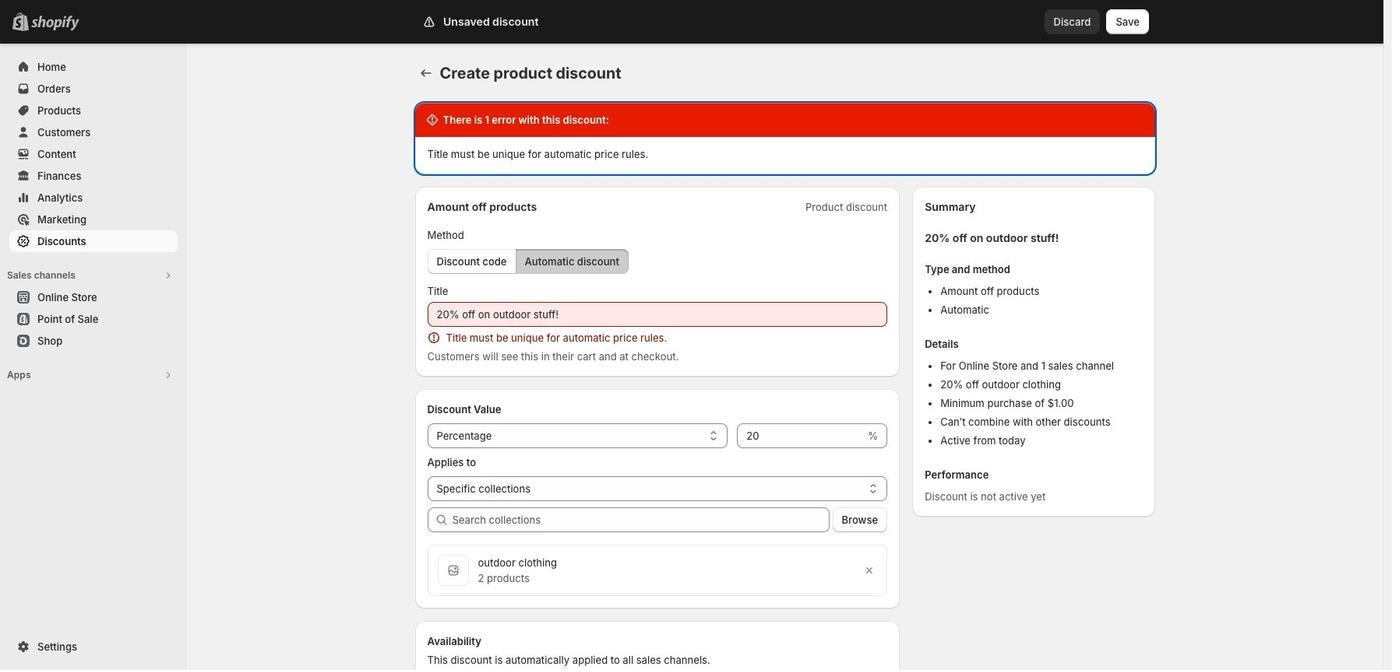Task type: locate. For each thing, give the bounding box(es) containing it.
Search collections text field
[[452, 508, 829, 533]]

shopify image
[[31, 16, 79, 31]]

None text field
[[427, 302, 887, 327], [737, 424, 865, 449], [427, 302, 887, 327], [737, 424, 865, 449]]



Task type: vqa. For each thing, say whether or not it's contained in the screenshot.
Taxes
no



